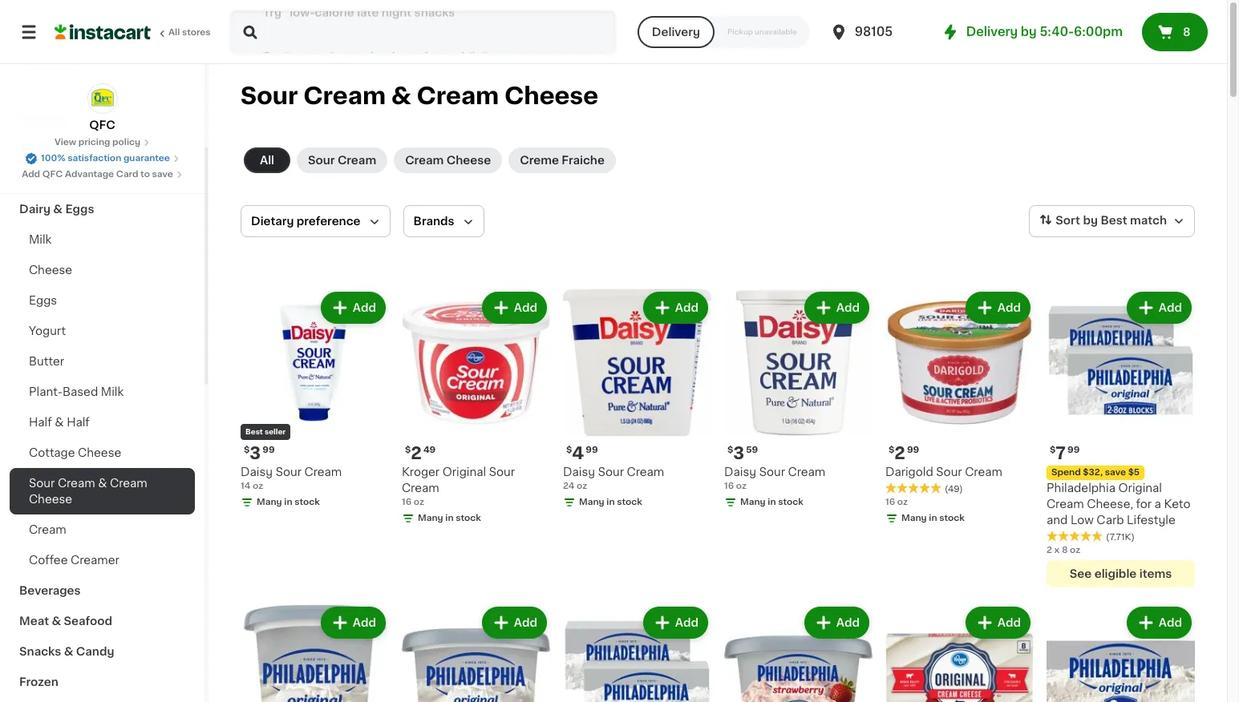 Task type: locate. For each thing, give the bounding box(es) containing it.
x
[[1054, 546, 1060, 555]]

many in stock down daisy sour cream 24 oz
[[579, 498, 642, 507]]

fraiche
[[562, 155, 605, 166]]

many in stock down daisy sour cream 14 oz at the bottom left of page
[[257, 498, 320, 507]]

original for cheese,
[[1118, 483, 1162, 494]]

half down plant- at left
[[29, 417, 52, 428]]

3 down 'best seller'
[[250, 445, 261, 462]]

$ inside $ 3 99
[[244, 446, 250, 455]]

0 vertical spatial save
[[152, 170, 173, 179]]

all left stores
[[168, 28, 180, 37]]

0 horizontal spatial 3
[[250, 445, 261, 462]]

99
[[262, 446, 275, 455], [586, 446, 598, 455], [907, 446, 919, 455], [1068, 446, 1080, 455]]

1 horizontal spatial daisy
[[563, 467, 595, 478]]

$ for 16
[[727, 446, 733, 455]]

cream inside daisy sour cream 16 oz
[[788, 467, 826, 478]]

kroger original sour cream 16 oz
[[402, 467, 515, 507]]

best match
[[1101, 215, 1167, 226]]

spend $32, save $5
[[1051, 468, 1140, 477]]

thanksgiving
[[19, 143, 96, 154]]

4 $ from the left
[[727, 446, 733, 455]]

99 for 2
[[907, 446, 919, 455]]

$ inside the $ 4 99
[[566, 446, 572, 455]]

4 99 from the left
[[1068, 446, 1080, 455]]

8 inside product group
[[1062, 546, 1068, 555]]

$
[[244, 446, 250, 455], [405, 446, 411, 455], [566, 446, 572, 455], [727, 446, 733, 455], [889, 446, 895, 455], [1050, 446, 1056, 455]]

stock for 24
[[617, 498, 642, 507]]

guarantee
[[123, 154, 170, 163]]

best for best match
[[1101, 215, 1127, 226]]

sour inside "link"
[[308, 155, 335, 166]]

100% satisfaction guarantee button
[[25, 149, 180, 165]]

stores
[[182, 28, 211, 37]]

many in stock down daisy sour cream 16 oz
[[740, 498, 804, 507]]

99 inside $ 3 99
[[262, 446, 275, 455]]

$ up 24
[[566, 446, 572, 455]]

$ left 49
[[405, 446, 411, 455]]

view
[[54, 138, 76, 147]]

original right kroger
[[442, 467, 486, 478]]

satisfaction
[[67, 154, 121, 163]]

0 horizontal spatial daisy
[[241, 467, 273, 478]]

many in stock for cream
[[418, 514, 481, 523]]

creamer
[[71, 555, 119, 566]]

0 vertical spatial 8
[[1183, 26, 1191, 38]]

pricing
[[78, 138, 110, 147]]

99 up darigold
[[907, 446, 919, 455]]

daisy inside daisy sour cream 14 oz
[[241, 467, 273, 478]]

cream inside daisy sour cream 14 oz
[[304, 467, 342, 478]]

many in stock
[[257, 498, 320, 507], [579, 498, 642, 507], [740, 498, 804, 507], [418, 514, 481, 523], [901, 514, 965, 523]]

$ left 59
[[727, 446, 733, 455]]

5 $ from the left
[[889, 446, 895, 455]]

by inside field
[[1083, 215, 1098, 226]]

1 horizontal spatial all
[[260, 155, 274, 166]]

cheese down cottage
[[29, 494, 72, 505]]

sour cream & cream cheese down cottage cheese
[[29, 478, 147, 505]]

eggs up yogurt
[[29, 295, 57, 306]]

None search field
[[229, 10, 617, 55]]

butter
[[29, 356, 64, 367]]

oz down kroger
[[414, 498, 424, 507]]

produce link
[[10, 164, 195, 194]]

16 oz
[[885, 498, 908, 507]]

based
[[62, 387, 98, 398]]

many inside product group
[[579, 498, 604, 507]]

delivery inside button
[[652, 26, 700, 38]]

many for cream
[[418, 514, 443, 523]]

stock down daisy sour cream 16 oz
[[778, 498, 804, 507]]

oz right 14
[[253, 482, 263, 491]]

daisy down $ 3 59
[[724, 467, 756, 478]]

product group
[[241, 289, 389, 512], [402, 289, 550, 529], [563, 289, 711, 512], [724, 289, 873, 512], [885, 289, 1034, 529], [1047, 289, 1195, 588], [241, 604, 389, 703], [402, 604, 550, 703], [563, 604, 711, 703], [724, 604, 873, 703], [885, 604, 1034, 703], [1047, 604, 1195, 703]]

0 vertical spatial best
[[1101, 215, 1127, 226]]

milk down dairy
[[29, 234, 52, 245]]

original inside kroger original sour cream 16 oz
[[442, 467, 486, 478]]

& inside 'link'
[[53, 204, 63, 215]]

2 inside product group
[[1047, 546, 1052, 555]]

1 horizontal spatial save
[[1105, 468, 1126, 477]]

$ inside $ 3 59
[[727, 446, 733, 455]]

delivery for delivery by 5:40-6:00pm
[[966, 26, 1018, 38]]

qfc down 100% on the left top of page
[[42, 170, 63, 179]]

16
[[724, 482, 734, 491], [402, 498, 412, 507], [885, 498, 895, 507]]

best left "seller"
[[245, 428, 263, 435]]

daisy
[[241, 467, 273, 478], [563, 467, 595, 478], [724, 467, 756, 478]]

original for cream
[[442, 467, 486, 478]]

7
[[1056, 445, 1066, 462]]

sour cream link
[[297, 148, 388, 173]]

cottage cheese link
[[10, 438, 195, 468]]

0 horizontal spatial delivery
[[652, 26, 700, 38]]

1 vertical spatial best
[[245, 428, 263, 435]]

0 vertical spatial sour cream & cream cheese
[[241, 84, 598, 107]]

and
[[1047, 515, 1068, 526]]

many down kroger original sour cream 16 oz
[[418, 514, 443, 523]]

cream
[[303, 84, 386, 107], [417, 84, 499, 107], [338, 155, 376, 166], [405, 155, 444, 166], [304, 467, 342, 478], [627, 467, 664, 478], [788, 467, 826, 478], [965, 467, 1002, 478], [58, 478, 95, 489], [110, 478, 147, 489], [402, 483, 439, 494], [1047, 499, 1084, 510], [29, 525, 66, 536]]

many down 16 oz at bottom
[[901, 514, 927, 523]]

1 horizontal spatial 8
[[1183, 26, 1191, 38]]

8 inside button
[[1183, 26, 1191, 38]]

eligible
[[1095, 569, 1137, 580]]

3 left 59
[[733, 445, 744, 462]]

$ 7 99
[[1050, 445, 1080, 462]]

best for best seller
[[245, 428, 263, 435]]

0 horizontal spatial all
[[168, 28, 180, 37]]

★★★★★
[[885, 483, 942, 494], [885, 483, 942, 494], [1047, 531, 1103, 542], [1047, 531, 1103, 542]]

& right meat
[[52, 616, 61, 627]]

1 horizontal spatial half
[[67, 417, 90, 428]]

daisy inside daisy sour cream 16 oz
[[724, 467, 756, 478]]

oz inside daisy sour cream 16 oz
[[736, 482, 747, 491]]

many in stock down kroger original sour cream 16 oz
[[418, 514, 481, 523]]

sour cream & cream cheese
[[241, 84, 598, 107], [29, 478, 147, 505]]

cream inside philadelphia original cream cheese, for a keto and low carb lifestyle
[[1047, 499, 1084, 510]]

1 vertical spatial milk
[[101, 387, 124, 398]]

in down daisy sour cream 14 oz at the bottom left of page
[[284, 498, 292, 507]]

0 horizontal spatial 2
[[411, 445, 422, 462]]

0 vertical spatial eggs
[[65, 204, 94, 215]]

1 horizontal spatial 3
[[733, 445, 744, 462]]

stock down kroger original sour cream 16 oz
[[456, 514, 481, 523]]

1 $ from the left
[[244, 446, 250, 455]]

original
[[442, 467, 486, 478], [1118, 483, 1162, 494]]

all up dietary
[[260, 155, 274, 166]]

3 $ from the left
[[566, 446, 572, 455]]

$ inside the $ 2 49
[[405, 446, 411, 455]]

cottage cheese
[[29, 448, 121, 459]]

$ for 24
[[566, 446, 572, 455]]

daisy sour cream 24 oz
[[563, 467, 664, 491]]

1 vertical spatial by
[[1083, 215, 1098, 226]]

stock down daisy sour cream 14 oz at the bottom left of page
[[295, 498, 320, 507]]

all stores
[[168, 28, 211, 37]]

1 horizontal spatial qfc
[[89, 120, 115, 131]]

thanksgiving link
[[10, 133, 195, 164]]

many down daisy sour cream 24 oz
[[579, 498, 604, 507]]

100% satisfaction guarantee
[[41, 154, 170, 163]]

2 $ from the left
[[405, 446, 411, 455]]

yogurt
[[29, 326, 66, 337]]

milk
[[29, 234, 52, 245], [101, 387, 124, 398]]

in down daisy sour cream 24 oz
[[607, 498, 615, 507]]

instacart logo image
[[55, 22, 151, 42]]

many down daisy sour cream 16 oz
[[740, 498, 766, 507]]

best left match
[[1101, 215, 1127, 226]]

& for candy
[[64, 646, 73, 658]]

99 down 'best seller'
[[262, 446, 275, 455]]

99 right '4' on the bottom left of the page
[[586, 446, 598, 455]]

preference
[[297, 216, 361, 227]]

2 daisy from the left
[[563, 467, 595, 478]]

original inside philadelphia original cream cheese, for a keto and low carb lifestyle
[[1118, 483, 1162, 494]]

1 vertical spatial eggs
[[29, 295, 57, 306]]

in for cream
[[445, 514, 454, 523]]

& up cottage
[[55, 417, 64, 428]]

in down daisy sour cream 16 oz
[[768, 498, 776, 507]]

0 horizontal spatial by
[[1021, 26, 1037, 38]]

milk link
[[10, 225, 195, 255]]

2 3 from the left
[[733, 445, 744, 462]]

half down plant-based milk
[[67, 417, 90, 428]]

0 horizontal spatial best
[[245, 428, 263, 435]]

0 horizontal spatial 8
[[1062, 546, 1068, 555]]

cream cheese link
[[394, 148, 502, 173]]

0 vertical spatial all
[[168, 28, 180, 37]]

$ down 'best seller'
[[244, 446, 250, 455]]

0 horizontal spatial 16
[[402, 498, 412, 507]]

sour cream & cream cheese down search field
[[241, 84, 598, 107]]

stock
[[295, 498, 320, 507], [617, 498, 642, 507], [778, 498, 804, 507], [456, 514, 481, 523], [939, 514, 965, 523]]

oz down darigold
[[897, 498, 908, 507]]

16 down $ 3 59
[[724, 482, 734, 491]]

1 horizontal spatial delivery
[[966, 26, 1018, 38]]

$ inside $ 7 99
[[1050, 446, 1056, 455]]

many in stock for 16
[[740, 498, 804, 507]]

2 horizontal spatial 16
[[885, 498, 895, 507]]

1 horizontal spatial by
[[1083, 215, 1098, 226]]

plant-based milk
[[29, 387, 124, 398]]

1 vertical spatial sour cream & cream cheese
[[29, 478, 147, 505]]

& for half
[[55, 417, 64, 428]]

beverages link
[[10, 576, 195, 606]]

2 x 8 oz
[[1047, 546, 1080, 555]]

by right sort
[[1083, 215, 1098, 226]]

99 inside the $ 4 99
[[586, 446, 598, 455]]

& for eggs
[[53, 204, 63, 215]]

in down darigold sour cream
[[929, 514, 937, 523]]

many down daisy sour cream 14 oz at the bottom left of page
[[257, 498, 282, 507]]

produce
[[19, 173, 68, 184]]

daisy inside daisy sour cream 24 oz
[[563, 467, 595, 478]]

0 horizontal spatial original
[[442, 467, 486, 478]]

$ 3 59
[[727, 445, 758, 462]]

qfc up view pricing policy "link"
[[89, 120, 115, 131]]

2 99 from the left
[[586, 446, 598, 455]]

in down kroger original sour cream 16 oz
[[445, 514, 454, 523]]

original up 'for'
[[1118, 483, 1162, 494]]

cheese
[[504, 84, 598, 107], [447, 155, 491, 166], [29, 265, 72, 276], [78, 448, 121, 459], [29, 494, 72, 505]]

by left 5:40-
[[1021, 26, 1037, 38]]

8
[[1183, 26, 1191, 38], [1062, 546, 1068, 555]]

2 left 49
[[411, 445, 422, 462]]

& left candy
[[64, 646, 73, 658]]

1 horizontal spatial 2
[[895, 445, 905, 462]]

0 vertical spatial original
[[442, 467, 486, 478]]

2 half from the left
[[67, 417, 90, 428]]

1 99 from the left
[[262, 446, 275, 455]]

see
[[1070, 569, 1092, 580]]

add button
[[322, 294, 384, 322], [483, 294, 545, 322], [645, 294, 707, 322], [806, 294, 868, 322], [967, 294, 1029, 322], [1128, 294, 1190, 322], [322, 609, 384, 638], [483, 609, 545, 638], [645, 609, 707, 638], [806, 609, 868, 638], [967, 609, 1029, 638], [1128, 609, 1190, 638]]

best inside field
[[1101, 215, 1127, 226]]

1 horizontal spatial original
[[1118, 483, 1162, 494]]

2 horizontal spatial 2
[[1047, 546, 1052, 555]]

16 down darigold
[[885, 498, 895, 507]]

3 99 from the left
[[907, 446, 919, 455]]

98105 button
[[829, 10, 925, 55]]

$ for cream
[[405, 446, 411, 455]]

cheese link
[[10, 255, 195, 286]]

meat & seafood
[[19, 616, 112, 627]]

eggs link
[[10, 286, 195, 316]]

delivery
[[966, 26, 1018, 38], [652, 26, 700, 38]]

half
[[29, 417, 52, 428], [67, 417, 90, 428]]

1 horizontal spatial eggs
[[65, 204, 94, 215]]

1 vertical spatial 8
[[1062, 546, 1068, 555]]

2 up darigold
[[895, 445, 905, 462]]

1 vertical spatial qfc
[[42, 170, 63, 179]]

daisy up 24
[[563, 467, 595, 478]]

save left $5
[[1105, 468, 1126, 477]]

view pricing policy link
[[54, 136, 150, 149]]

1 horizontal spatial best
[[1101, 215, 1127, 226]]

daisy up 14
[[241, 467, 273, 478]]

1 vertical spatial original
[[1118, 483, 1162, 494]]

snacks
[[19, 646, 61, 658]]

eggs down advantage at the left top of page
[[65, 204, 94, 215]]

all for all stores
[[168, 28, 180, 37]]

3 daisy from the left
[[724, 467, 756, 478]]

Best match Sort by field
[[1029, 205, 1195, 237]]

99 right 7
[[1068, 446, 1080, 455]]

2 horizontal spatial daisy
[[724, 467, 756, 478]]

2 left x at the bottom
[[1047, 546, 1052, 555]]

$ up darigold
[[889, 446, 895, 455]]

1 daisy from the left
[[241, 467, 273, 478]]

0 horizontal spatial sour cream & cream cheese
[[29, 478, 147, 505]]

oz right 24
[[577, 482, 587, 491]]

16 down kroger
[[402, 498, 412, 507]]

oz down $ 3 59
[[736, 482, 747, 491]]

save right to
[[152, 170, 173, 179]]

half & half link
[[10, 407, 195, 438]]

14
[[241, 482, 251, 491]]

0 vertical spatial by
[[1021, 26, 1037, 38]]

in for 24
[[607, 498, 615, 507]]

sour cream
[[308, 155, 376, 166]]

cream inside kroger original sour cream 16 oz
[[402, 483, 439, 494]]

sour cream & cream cheese link
[[10, 468, 195, 515]]

1 3 from the left
[[250, 445, 261, 462]]

0 horizontal spatial half
[[29, 417, 52, 428]]

99 inside $ 2 99
[[907, 446, 919, 455]]

stock down daisy sour cream 24 oz
[[617, 498, 642, 507]]

oz inside daisy sour cream 24 oz
[[577, 482, 587, 491]]

6 $ from the left
[[1050, 446, 1056, 455]]

99 inside $ 7 99
[[1068, 446, 1080, 455]]

meat & seafood link
[[10, 606, 195, 637]]

qfc logo image
[[87, 83, 117, 114]]

$ up spend
[[1050, 446, 1056, 455]]

1 vertical spatial all
[[260, 155, 274, 166]]

milk right based
[[101, 387, 124, 398]]

0 horizontal spatial milk
[[29, 234, 52, 245]]

in
[[284, 498, 292, 507], [607, 498, 615, 507], [768, 498, 776, 507], [445, 514, 454, 523], [929, 514, 937, 523]]

& right dairy
[[53, 204, 63, 215]]

99 for 7
[[1068, 446, 1080, 455]]

1 horizontal spatial 16
[[724, 482, 734, 491]]

frozen link
[[10, 667, 195, 698]]



Task type: describe. For each thing, give the bounding box(es) containing it.
sour inside daisy sour cream 16 oz
[[759, 467, 785, 478]]

16 inside daisy sour cream 16 oz
[[724, 482, 734, 491]]

butter link
[[10, 346, 195, 377]]

dairy
[[19, 204, 50, 215]]

& down cottage cheese link
[[98, 478, 107, 489]]

0 horizontal spatial qfc
[[42, 170, 63, 179]]

$ 2 99
[[889, 445, 919, 462]]

see eligible items
[[1070, 569, 1172, 580]]

in for 14
[[284, 498, 292, 507]]

3 for $ 3 99
[[250, 445, 261, 462]]

cheese down half & half link on the left bottom of the page
[[78, 448, 121, 459]]

8 button
[[1142, 13, 1208, 51]]

cream link
[[10, 515, 195, 545]]

all for all
[[260, 155, 274, 166]]

cheese,
[[1087, 499, 1133, 510]]

49
[[423, 446, 436, 455]]

a
[[1155, 499, 1161, 510]]

darigold sour cream
[[885, 467, 1002, 478]]

best seller
[[245, 428, 286, 435]]

advantage
[[65, 170, 114, 179]]

sour inside kroger original sour cream 16 oz
[[489, 467, 515, 478]]

6:00pm
[[1074, 26, 1123, 38]]

dairy & eggs link
[[10, 194, 195, 225]]

stock for 14
[[295, 498, 320, 507]]

cheese down milk link
[[29, 265, 72, 276]]

delivery for delivery
[[652, 26, 700, 38]]

dairy & eggs
[[19, 204, 94, 215]]

yogurt link
[[10, 316, 195, 346]]

2 for kroger original sour cream
[[411, 445, 422, 462]]

daisy for $ 4 99
[[563, 467, 595, 478]]

& down search field
[[391, 84, 411, 107]]

(49)
[[945, 485, 963, 494]]

service type group
[[637, 16, 810, 48]]

sort
[[1056, 215, 1080, 226]]

100%
[[41, 154, 65, 163]]

snacks & candy
[[19, 646, 114, 658]]

philadelphia
[[1047, 483, 1116, 494]]

match
[[1130, 215, 1167, 226]]

candy
[[76, 646, 114, 658]]

cream inside daisy sour cream 24 oz
[[627, 467, 664, 478]]

sour cream & cream cheese inside sour cream & cream cheese link
[[29, 478, 147, 505]]

0 horizontal spatial eggs
[[29, 295, 57, 306]]

items
[[1139, 569, 1172, 580]]

1 horizontal spatial milk
[[101, 387, 124, 398]]

brands
[[413, 216, 454, 227]]

card
[[116, 170, 138, 179]]

$ for 14
[[244, 446, 250, 455]]

lists link
[[10, 45, 195, 77]]

16 inside kroger original sour cream 16 oz
[[402, 498, 412, 507]]

oz inside kroger original sour cream 16 oz
[[414, 498, 424, 507]]

stock for 16
[[778, 498, 804, 507]]

cottage
[[29, 448, 75, 459]]

$ 2 49
[[405, 445, 436, 462]]

99 for 3
[[262, 446, 275, 455]]

& for seafood
[[52, 616, 61, 627]]

0 vertical spatial qfc
[[89, 120, 115, 131]]

dietary preference button
[[241, 205, 390, 237]]

$5
[[1128, 468, 1140, 477]]

many in stock down (49)
[[901, 514, 965, 523]]

view pricing policy
[[54, 138, 140, 147]]

product group containing 4
[[563, 289, 711, 512]]

brands button
[[403, 205, 484, 237]]

sour inside daisy sour cream 14 oz
[[276, 467, 302, 478]]

delivery by 5:40-6:00pm link
[[941, 22, 1123, 42]]

by for sort
[[1083, 215, 1098, 226]]

low
[[1071, 515, 1094, 526]]

lists
[[45, 55, 73, 67]]

coffee creamer
[[29, 555, 119, 566]]

cream cheese
[[405, 155, 491, 166]]

(7.71k)
[[1106, 533, 1135, 542]]

creme
[[520, 155, 559, 166]]

delivery by 5:40-6:00pm
[[966, 26, 1123, 38]]

$ inside $ 2 99
[[889, 446, 895, 455]]

$32,
[[1083, 468, 1103, 477]]

all link
[[244, 148, 290, 173]]

many for 14
[[257, 498, 282, 507]]

many in stock for 24
[[579, 498, 642, 507]]

snacks & candy link
[[10, 637, 195, 667]]

2 for darigold sour cream
[[895, 445, 905, 462]]

daisy for $ 3 99
[[241, 467, 273, 478]]

3 for $ 3 59
[[733, 445, 744, 462]]

policy
[[112, 138, 140, 147]]

by for delivery
[[1021, 26, 1037, 38]]

cheese up creme fraiche at the top of page
[[504, 84, 598, 107]]

recipes
[[19, 112, 66, 124]]

Search field
[[231, 11, 615, 53]]

daisy for $ 3 59
[[724, 467, 756, 478]]

sour inside daisy sour cream 24 oz
[[598, 467, 624, 478]]

stock down (49)
[[939, 514, 965, 523]]

eggs inside 'link'
[[65, 204, 94, 215]]

product group containing 7
[[1047, 289, 1195, 588]]

1 vertical spatial save
[[1105, 468, 1126, 477]]

darigold
[[885, 467, 933, 478]]

carb
[[1097, 515, 1124, 526]]

kroger
[[402, 467, 440, 478]]

sour inside the sour cream & cream cheese
[[29, 478, 55, 489]]

many for 16
[[740, 498, 766, 507]]

delivery button
[[637, 16, 715, 48]]

seller
[[265, 428, 286, 435]]

0 horizontal spatial save
[[152, 170, 173, 179]]

spend
[[1051, 468, 1081, 477]]

stock for cream
[[456, 514, 481, 523]]

in for 16
[[768, 498, 776, 507]]

to
[[140, 170, 150, 179]]

1 half from the left
[[29, 417, 52, 428]]

oz inside daisy sour cream 14 oz
[[253, 482, 263, 491]]

for
[[1136, 499, 1152, 510]]

meat
[[19, 616, 49, 627]]

cheese up 'brands' dropdown button at the top left
[[447, 155, 491, 166]]

creme fraiche link
[[509, 148, 616, 173]]

all stores link
[[55, 10, 212, 55]]

98105
[[855, 26, 893, 38]]

plant-
[[29, 387, 62, 398]]

seafood
[[64, 616, 112, 627]]

99 for 4
[[586, 446, 598, 455]]

many in stock for 14
[[257, 498, 320, 507]]

1 horizontal spatial sour cream & cream cheese
[[241, 84, 598, 107]]

coffee
[[29, 555, 68, 566]]

59
[[746, 446, 758, 455]]

many for 24
[[579, 498, 604, 507]]

$ 4 99
[[566, 445, 598, 462]]

0 vertical spatial milk
[[29, 234, 52, 245]]

recipes link
[[10, 103, 195, 133]]

24
[[563, 482, 575, 491]]

dietary
[[251, 216, 294, 227]]

sort by
[[1056, 215, 1098, 226]]

oz right x at the bottom
[[1070, 546, 1080, 555]]

daisy sour cream 14 oz
[[241, 467, 342, 491]]

coffee creamer link
[[10, 545, 195, 576]]

beverages
[[19, 585, 81, 597]]

plant-based milk link
[[10, 377, 195, 407]]

keto
[[1164, 499, 1191, 510]]



Task type: vqa. For each thing, say whether or not it's contained in the screenshot.
"Buy"
no



